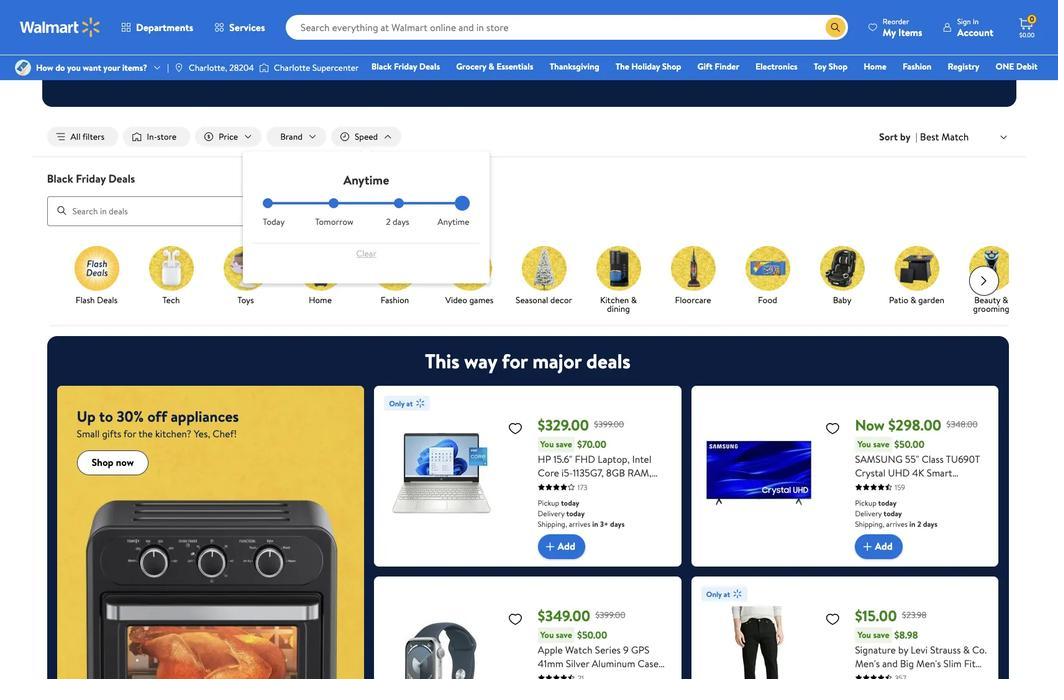 Task type: vqa. For each thing, say whether or not it's contained in the screenshot.


Task type: locate. For each thing, give the bounding box(es) containing it.
all filters
[[71, 131, 105, 143]]

services
[[229, 21, 265, 34]]

0 horizontal spatial shipping,
[[538, 519, 567, 529]]

only at for $15.00
[[707, 589, 731, 600]]

1 horizontal spatial add
[[875, 540, 893, 554]]

1 horizontal spatial at
[[724, 589, 731, 600]]

0 vertical spatial black friday deals
[[372, 60, 440, 73]]

1 pickup from the left
[[538, 498, 560, 508]]

fashion link
[[898, 60, 938, 73], [363, 246, 427, 307]]

fashion link down 2 days
[[363, 246, 427, 307]]

1 horizontal spatial $50.00
[[895, 438, 925, 451]]

watch
[[566, 643, 593, 657]]

0 vertical spatial fashion
[[903, 60, 932, 73]]

add down pickup today delivery today shipping, arrives in 3+ days
[[558, 540, 576, 554]]

& left co.
[[964, 643, 970, 657]]

 image for charlotte, 28204
[[174, 63, 184, 73]]

2 pickup from the left
[[856, 498, 877, 508]]

add button down pickup today delivery today shipping, arrives in 3+ days
[[538, 534, 586, 559]]

gifts
[[102, 427, 121, 441]]

2 vertical spatial deals
[[97, 294, 118, 306]]

quantities.
[[401, 68, 434, 78]]

save down $349.00
[[556, 629, 573, 641]]

in
[[593, 519, 599, 529], [910, 519, 916, 529]]

days right 3+ at the right of the page
[[611, 519, 625, 529]]

you
[[67, 62, 81, 74]]

0 horizontal spatial for
[[124, 427, 136, 441]]

beauty & grooming
[[974, 294, 1010, 315]]

$50.00 inside you save $50.00 samsung 55" class tu690t crystal uhd 4k smart television - un55tu690tfxza (new)
[[895, 438, 925, 451]]

black left quantities.
[[372, 60, 392, 73]]

1 horizontal spatial home link
[[859, 60, 893, 73]]

0 horizontal spatial only
[[389, 398, 405, 409]]

0 horizontal spatial black friday deals
[[47, 171, 135, 187]]

$399.00 inside the $349.00 $399.00
[[596, 609, 626, 622]]

1 arrives from the left
[[569, 519, 591, 529]]

0 horizontal spatial men's
[[856, 657, 880, 671]]

friday down epic
[[394, 60, 417, 73]]

shop baby image
[[820, 246, 865, 291]]

1 horizontal spatial home
[[864, 60, 887, 73]]

55"
[[906, 452, 920, 466]]

in for $329.00
[[593, 519, 599, 529]]

garden
[[919, 294, 945, 306]]

with
[[538, 671, 556, 679]]

days for now
[[924, 519, 938, 529]]

home down 'my' at the top right of page
[[864, 60, 887, 73]]

shipping, down home,
[[538, 519, 567, 529]]

fashion link down items
[[898, 60, 938, 73]]

shop right holiday
[[663, 60, 682, 73]]

for right way
[[502, 347, 528, 375]]

home link
[[859, 60, 893, 73], [288, 246, 353, 307]]

arrives for now
[[887, 519, 908, 529]]

1 horizontal spatial shop
[[663, 60, 682, 73]]

save inside you save $50.00 apple watch series 9 gps 41mm silver aluminum case with storm blue sport band
[[556, 629, 573, 641]]

1 add button from the left
[[538, 534, 586, 559]]

& right beauty
[[1003, 294, 1009, 306]]

0 horizontal spatial black
[[47, 171, 73, 187]]

2 add button from the left
[[856, 534, 903, 559]]

deals
[[587, 347, 631, 375]]

2 add to cart image from the left
[[860, 539, 875, 554]]

1 horizontal spatial |
[[916, 130, 918, 144]]

Today radio
[[263, 198, 273, 208]]

black friday deals down epic
[[372, 60, 440, 73]]

1135g7,
[[573, 466, 604, 480]]

& inside kitchen & dining
[[631, 294, 637, 306]]

1 vertical spatial friday
[[76, 171, 106, 187]]

black up 'search' icon
[[47, 171, 73, 187]]

1 horizontal spatial only at
[[707, 589, 731, 600]]

173
[[578, 482, 588, 493]]

anytime down anytime option
[[438, 216, 470, 228]]

crystal
[[856, 466, 886, 480]]

charlotte,
[[189, 62, 227, 74]]

1 men's from the left
[[856, 657, 880, 671]]

2 down un55tu690tfxza
[[918, 519, 922, 529]]

holiday
[[632, 60, 660, 73]]

at for $15.00
[[724, 589, 731, 600]]

only
[[389, 398, 405, 409], [707, 589, 722, 600]]

$70.00
[[577, 438, 607, 451]]

3+
[[600, 519, 609, 529]]

and
[[883, 657, 898, 671]]

delivery down (new)
[[856, 508, 882, 519]]

shop food image
[[746, 246, 790, 291]]

flash deals
[[76, 294, 118, 306]]

dining
[[607, 303, 630, 315]]

pickup inside pickup today delivery today shipping, arrives in 2 days
[[856, 498, 877, 508]]

41mm
[[538, 657, 564, 671]]

in-
[[657, 68, 665, 78]]

deals down epic
[[419, 60, 440, 73]]

case
[[638, 657, 659, 671]]

men's left and
[[856, 657, 880, 671]]

$50.00 for watch
[[577, 629, 608, 642]]

decor
[[551, 294, 573, 306]]

1 horizontal spatial only
[[707, 589, 722, 600]]

0
[[1030, 14, 1035, 24]]

save inside the you save $8.98 signature by levi strauss & co. men's and big men's slim fit jeans
[[874, 629, 890, 641]]

1 horizontal spatial fashion
[[903, 60, 932, 73]]

days inside how fast do you want your order? option group
[[393, 216, 410, 228]]

in down un55tu690tfxza
[[910, 519, 916, 529]]

& left no
[[489, 60, 495, 73]]

pickup down television
[[856, 498, 877, 508]]

$349.00 $399.00
[[538, 605, 626, 626]]

1 vertical spatial deals
[[108, 171, 135, 187]]

shop left now
[[92, 456, 114, 470]]

1 vertical spatial black
[[47, 171, 73, 187]]

0 horizontal spatial  image
[[174, 63, 184, 73]]

0 horizontal spatial arrives
[[569, 519, 591, 529]]

price button
[[195, 127, 262, 147]]

only at inside '$15.00' group
[[707, 589, 731, 600]]

$399.00 inside '$329.00 $399.00'
[[594, 418, 625, 431]]

by right sort
[[901, 130, 911, 144]]

0 horizontal spatial anytime
[[344, 172, 389, 188]]

1 horizontal spatial friday
[[394, 60, 417, 73]]

0 horizontal spatial home link
[[288, 246, 353, 307]]

arrives inside pickup today delivery today shipping, arrives in 2 days
[[887, 519, 908, 529]]

0 $0.00
[[1020, 14, 1035, 39]]

by down $8.98 at the bottom right
[[899, 643, 909, 657]]

gift finder link
[[692, 60, 745, 73]]

None range field
[[263, 202, 470, 205]]

add to cart image down pickup today delivery today shipping, arrives in 3+ days
[[543, 539, 558, 554]]

windows
[[621, 480, 659, 493]]

now $298.00 $348.00
[[856, 414, 978, 436]]

sign in to add to favorites list, samsung 55" class tu690t crystal uhd 4k smart television - un55tu690tfxza (new) image
[[826, 421, 841, 436]]

0 vertical spatial $50.00
[[895, 438, 925, 451]]

only inside '$15.00' group
[[707, 589, 722, 600]]

1 horizontal spatial add to cart image
[[860, 539, 875, 554]]

1 horizontal spatial days
[[611, 519, 625, 529]]

while
[[436, 68, 454, 78]]

0 horizontal spatial pickup
[[538, 498, 560, 508]]

for
[[502, 347, 528, 375], [124, 427, 136, 441]]

in left 3+ at the right of the page
[[593, 519, 599, 529]]

shipping, inside pickup today delivery today shipping, arrives in 3+ days
[[538, 519, 567, 529]]

1 vertical spatial |
[[916, 130, 918, 144]]

anytime up how fast do you want your order? option group
[[344, 172, 389, 188]]

0 horizontal spatial friday
[[76, 171, 106, 187]]

silver
[[566, 657, 590, 671]]

fashion down shop fashion image
[[381, 294, 409, 306]]

1 vertical spatial only at
[[707, 589, 731, 600]]

days inside pickup today delivery today shipping, arrives in 2 days
[[924, 519, 938, 529]]

fashion down items
[[903, 60, 932, 73]]

0 vertical spatial $399.00
[[594, 418, 625, 431]]

items
[[899, 25, 923, 39]]

& inside beauty & grooming
[[1003, 294, 1009, 306]]

signature
[[856, 643, 896, 657]]

1 horizontal spatial men's
[[917, 657, 942, 671]]

1 horizontal spatial delivery
[[856, 508, 882, 519]]

delivery down home,
[[538, 508, 565, 519]]

add to cart image
[[543, 539, 558, 554], [860, 539, 875, 554]]

11
[[662, 480, 668, 493]]

add button inside $329.00 group
[[538, 534, 586, 559]]

seasonal
[[516, 294, 549, 306]]

days
[[393, 216, 410, 228], [611, 519, 625, 529], [924, 519, 938, 529]]

$399.00
[[594, 418, 625, 431], [596, 609, 626, 622]]

2 horizontal spatial days
[[924, 519, 938, 529]]

floorcare link
[[661, 246, 726, 307]]

$50.00 up watch
[[577, 629, 608, 642]]

black
[[372, 60, 392, 73], [47, 171, 73, 187]]

yes,
[[194, 427, 210, 441]]

you for samsung
[[858, 438, 872, 450]]

delivery for now $298.00
[[856, 508, 882, 519]]

thanksgiving link
[[544, 60, 605, 73]]

major
[[533, 347, 582, 375]]

Search in deals search field
[[47, 196, 422, 226]]

0 vertical spatial only at
[[389, 398, 413, 409]]

1 shipping, from the left
[[538, 519, 567, 529]]

friday down filters at the left of the page
[[76, 171, 106, 187]]

0 vertical spatial friday
[[394, 60, 417, 73]]

1 vertical spatial by
[[899, 643, 909, 657]]

0 horizontal spatial 2
[[386, 216, 391, 228]]

add button down pickup today delivery today shipping, arrives in 2 days
[[856, 534, 903, 559]]

1 vertical spatial 2
[[918, 519, 922, 529]]

1 vertical spatial black friday deals
[[47, 171, 135, 187]]

you inside the you save $8.98 signature by levi strauss & co. men's and big men's slim fit jeans
[[858, 629, 872, 641]]

$329.00 group
[[384, 396, 672, 559]]

last.
[[483, 68, 496, 78]]

save for samsung
[[874, 438, 890, 450]]

0 horizontal spatial |
[[167, 62, 169, 74]]

days down un55tu690tfxza
[[924, 519, 938, 529]]

1 vertical spatial anytime
[[438, 216, 470, 228]]

arrives down 159
[[887, 519, 908, 529]]

add inside $329.00 group
[[558, 540, 576, 554]]

in inside pickup today delivery today shipping, arrives in 3+ days
[[593, 519, 599, 529]]

kitchen & dining
[[601, 294, 637, 315]]

0 horizontal spatial add to cart image
[[543, 539, 558, 554]]

delivery inside pickup today delivery today shipping, arrives in 2 days
[[856, 508, 882, 519]]

you up hp
[[541, 438, 554, 450]]

$50.00 inside you save $50.00 apple watch series 9 gps 41mm silver aluminum case with storm blue sport band
[[577, 629, 608, 642]]

clear
[[356, 247, 377, 260]]

2 arrives from the left
[[887, 519, 908, 529]]

now
[[116, 456, 134, 470]]

 image left charlotte,
[[174, 63, 184, 73]]

0 horizontal spatial at
[[407, 398, 413, 409]]

1 horizontal spatial black
[[372, 60, 392, 73]]

1 horizontal spatial black friday deals
[[372, 60, 440, 73]]

charlotte supercenter
[[274, 62, 359, 74]]

save for hp
[[556, 438, 573, 450]]

0 horizontal spatial fashion
[[381, 294, 409, 306]]

shop beauty & grooming image
[[970, 246, 1014, 291]]

epic
[[409, 37, 437, 58]]

$399.00 up the $70.00
[[594, 418, 625, 431]]

0 vertical spatial 2
[[386, 216, 391, 228]]

2 delivery from the left
[[856, 508, 882, 519]]

small
[[77, 427, 100, 441]]

$15.00 $23.98
[[856, 605, 927, 626]]

deals down 'in-store' button
[[108, 171, 135, 187]]

0 vertical spatial at
[[407, 398, 413, 409]]

in for now
[[910, 519, 916, 529]]

shop floorcare image
[[671, 246, 716, 291]]

0 horizontal spatial delivery
[[538, 508, 565, 519]]

0 vertical spatial black
[[372, 60, 392, 73]]

fashion
[[903, 60, 932, 73], [381, 294, 409, 306]]

black inside black friday deals search field
[[47, 171, 73, 187]]

$399.00 for $349.00
[[596, 609, 626, 622]]

deals right flash
[[97, 294, 118, 306]]

aluminum
[[592, 657, 636, 671]]

home link left clear
[[288, 246, 353, 307]]

0 horizontal spatial days
[[393, 216, 410, 228]]

$349.00
[[538, 605, 591, 626]]

& for essentials
[[489, 60, 495, 73]]

speed button
[[331, 127, 402, 147]]

you down now
[[858, 438, 872, 450]]

0 horizontal spatial add button
[[538, 534, 586, 559]]

sort and filter section element
[[32, 117, 1027, 157]]

home link down 'my' at the top right of page
[[859, 60, 893, 73]]

0 horizontal spatial fashion link
[[363, 246, 427, 307]]

levi
[[911, 643, 928, 657]]

shipping, down (new)
[[856, 519, 885, 529]]

1 in from the left
[[593, 519, 599, 529]]

only for $15.00
[[707, 589, 722, 600]]

2 men's from the left
[[917, 657, 942, 671]]

clear button
[[263, 244, 470, 264]]

0 vertical spatial for
[[502, 347, 528, 375]]

pickup for $329.00
[[538, 498, 560, 508]]

1 vertical spatial at
[[724, 589, 731, 600]]

$50.00
[[895, 438, 925, 451], [577, 629, 608, 642]]

home down shop home image at the left
[[309, 294, 332, 306]]

samsung
[[856, 452, 903, 466]]

delivery inside pickup today delivery today shipping, arrives in 3+ days
[[538, 508, 565, 519]]

in inside pickup today delivery today shipping, arrives in 2 days
[[910, 519, 916, 529]]

days inside pickup today delivery today shipping, arrives in 3+ days
[[611, 519, 625, 529]]

2 up "clear" button
[[386, 216, 391, 228]]

2 shipping, from the left
[[856, 519, 885, 529]]

add button for $329.00
[[538, 534, 586, 559]]

0 vertical spatial only
[[389, 398, 405, 409]]

1 vertical spatial fashion
[[381, 294, 409, 306]]

you up signature on the bottom of page
[[858, 629, 872, 641]]

men's right big
[[917, 657, 942, 671]]

epic savings. top gifts. don't miss it!
[[409, 37, 645, 58]]

shop right toy
[[829, 60, 848, 73]]

1 horizontal spatial anytime
[[438, 216, 470, 228]]

$50.00 up 55"
[[895, 438, 925, 451]]

& right dining
[[631, 294, 637, 306]]

0 vertical spatial deals
[[419, 60, 440, 73]]

2 in from the left
[[910, 519, 916, 529]]

pickup inside pickup today delivery today shipping, arrives in 3+ days
[[538, 498, 560, 508]]

1 add from the left
[[558, 540, 576, 554]]

| left best
[[916, 130, 918, 144]]

1 horizontal spatial arrives
[[887, 519, 908, 529]]

you inside you save $50.00 apple watch series 9 gps 41mm silver aluminum case with storm blue sport band
[[541, 629, 554, 641]]

in-store
[[147, 131, 177, 143]]

1 horizontal spatial pickup
[[856, 498, 877, 508]]

add to cart image down pickup today delivery today shipping, arrives in 2 days
[[860, 539, 875, 554]]

| right the items?
[[167, 62, 169, 74]]

best
[[921, 130, 940, 144]]

food
[[758, 294, 778, 306]]

available
[[627, 68, 655, 78]]

at inside '$15.00' group
[[724, 589, 731, 600]]

flash
[[76, 294, 95, 306]]

thanksgiving
[[550, 60, 600, 73]]

0 horizontal spatial only at
[[389, 398, 413, 409]]

0 horizontal spatial $50.00
[[577, 629, 608, 642]]

at inside $329.00 group
[[407, 398, 413, 409]]

you inside you save $70.00 hp 15.6" fhd laptop, intel core i5-1135g7, 8gb ram, 256gb ssd, silver, windows 11 home, 15-dy2795wm
[[541, 438, 554, 450]]

the
[[616, 60, 630, 73]]

add down pickup today delivery today shipping, arrives in 2 days
[[875, 540, 893, 554]]

1 horizontal spatial in
[[910, 519, 916, 529]]

& right "patio" at the top of page
[[911, 294, 917, 306]]

1 horizontal spatial 2
[[918, 519, 922, 529]]

save up 15.6"
[[556, 438, 573, 450]]

days up shop fashion image
[[393, 216, 410, 228]]

0 horizontal spatial in
[[593, 519, 599, 529]]

only at inside $329.00 group
[[389, 398, 413, 409]]

save inside you save $50.00 samsung 55" class tu690t crystal uhd 4k smart television - un55tu690tfxza (new)
[[874, 438, 890, 450]]

black friday deals down filters at the left of the page
[[47, 171, 135, 187]]

deals
[[419, 60, 440, 73], [108, 171, 135, 187], [97, 294, 118, 306]]

arrives inside pickup today delivery today shipping, arrives in 3+ days
[[569, 519, 591, 529]]

2 inside how fast do you want your order? option group
[[386, 216, 391, 228]]

1 delivery from the left
[[538, 508, 565, 519]]

0 vertical spatial |
[[167, 62, 169, 74]]

one
[[996, 60, 1015, 73]]

1 vertical spatial for
[[124, 427, 136, 441]]

1 add to cart image from the left
[[543, 539, 558, 554]]

shipping, inside pickup today delivery today shipping, arrives in 2 days
[[856, 519, 885, 529]]

you inside you save $50.00 samsung 55" class tu690t crystal uhd 4k smart television - un55tu690tfxza (new)
[[858, 438, 872, 450]]

0 vertical spatial by
[[901, 130, 911, 144]]

you up apple
[[541, 629, 554, 641]]

0 horizontal spatial shop
[[92, 456, 114, 470]]

1 horizontal spatial add button
[[856, 534, 903, 559]]

 image
[[259, 62, 269, 74], [174, 63, 184, 73]]

only inside $329.00 group
[[389, 398, 405, 409]]

1 vertical spatial only
[[707, 589, 722, 600]]

1 vertical spatial fashion link
[[363, 246, 427, 307]]

arrives down 15-
[[569, 519, 591, 529]]

2 horizontal spatial shop
[[829, 60, 848, 73]]

Anytime radio
[[460, 198, 470, 208]]

pickup down 256gb
[[538, 498, 560, 508]]

 image
[[15, 60, 31, 76]]

$399.00 up series
[[596, 609, 626, 622]]

0 horizontal spatial home
[[309, 294, 332, 306]]

0 horizontal spatial add
[[558, 540, 576, 554]]

$399.00 for $329.00
[[594, 418, 625, 431]]

0 vertical spatial fashion link
[[898, 60, 938, 73]]

save up signature on the bottom of page
[[874, 629, 890, 641]]

pickup for now
[[856, 498, 877, 508]]

for left the
[[124, 427, 136, 441]]

save inside you save $70.00 hp 15.6" fhd laptop, intel core i5-1135g7, 8gb ram, 256gb ssd, silver, windows 11 home, 15-dy2795wm
[[556, 438, 573, 450]]

1 vertical spatial $50.00
[[577, 629, 608, 642]]

brand button
[[267, 127, 326, 147]]

1 vertical spatial $399.00
[[596, 609, 626, 622]]

you
[[541, 438, 554, 450], [858, 438, 872, 450], [541, 629, 554, 641], [858, 629, 872, 641]]

1 horizontal spatial shipping,
[[856, 519, 885, 529]]

1 horizontal spatial  image
[[259, 62, 269, 74]]

1 vertical spatial home
[[309, 294, 332, 306]]

the
[[139, 427, 153, 441]]

registry
[[948, 60, 980, 73]]

shop tech image
[[149, 246, 194, 291]]

 image right 28204
[[259, 62, 269, 74]]

anytime inside how fast do you want your order? option group
[[438, 216, 470, 228]]

my
[[883, 25, 896, 39]]

shop kitchen & dining image
[[596, 246, 641, 291]]

2 add from the left
[[875, 540, 893, 554]]

None radio
[[394, 198, 404, 208]]

$50.00 for 55"
[[895, 438, 925, 451]]

save up 'samsung'
[[874, 438, 890, 450]]



Task type: describe. For each thing, give the bounding box(es) containing it.
Walmart Site-Wide search field
[[286, 15, 848, 40]]

speed
[[355, 131, 378, 143]]

$0.00
[[1020, 30, 1035, 39]]

reorder my items
[[883, 16, 923, 39]]

shop inside toy shop link
[[829, 60, 848, 73]]

grocery & essentials link
[[451, 60, 539, 73]]

toys link
[[214, 246, 278, 307]]

& for dining
[[631, 294, 637, 306]]

items
[[570, 68, 588, 78]]

shop now button
[[77, 450, 149, 475]]

baby link
[[810, 246, 875, 307]]

strauss
[[931, 643, 961, 657]]

do
[[55, 62, 65, 74]]

up to 30% off appliances small gifts for the kitchen? yes, chef!
[[77, 406, 239, 441]]

ram,
[[628, 466, 652, 480]]

walmart image
[[20, 17, 101, 37]]

$15.00 group
[[702, 587, 989, 679]]

& inside the you save $8.98 signature by levi strauss & co. men's and big men's slim fit jeans
[[964, 643, 970, 657]]

Black Friday Deals search field
[[32, 171, 1027, 226]]

it!
[[631, 37, 645, 58]]

intel
[[633, 452, 652, 466]]

electronics link
[[750, 60, 804, 73]]

1 horizontal spatial for
[[502, 347, 528, 375]]

store
[[157, 131, 177, 143]]

best match
[[921, 130, 970, 144]]

black friday deals inside search field
[[47, 171, 135, 187]]

appliances
[[171, 406, 239, 427]]

video games
[[446, 294, 494, 306]]

charlotte, 28204
[[189, 62, 254, 74]]

shop inside button
[[92, 456, 114, 470]]

checks.
[[523, 68, 547, 78]]

Search search field
[[286, 15, 848, 40]]

$349.00 group
[[384, 587, 672, 679]]

2 inside pickup today delivery today shipping, arrives in 2 days
[[918, 519, 922, 529]]

sign in to add to favorites list, hp 15.6" fhd laptop, intel core i5-1135g7, 8gb ram, 256gb ssd, silver, windows 11 home, 15-dy2795wm image
[[508, 421, 523, 436]]

add for now
[[875, 540, 893, 554]]

co.
[[973, 643, 987, 657]]

& for garden
[[911, 294, 917, 306]]

only for $329.00
[[389, 398, 405, 409]]

chef!
[[213, 427, 237, 441]]

save for apple
[[556, 629, 573, 641]]

you save $8.98 signature by levi strauss & co. men's and big men's slim fit jeans
[[856, 629, 987, 679]]

television
[[856, 480, 897, 493]]

arrives for $329.00
[[569, 519, 591, 529]]

add to cart image for $329.00
[[543, 539, 558, 554]]

gps
[[631, 643, 650, 657]]

up
[[77, 406, 96, 427]]

search image
[[57, 206, 67, 216]]

tomorrow
[[315, 216, 354, 228]]

shop fashion image
[[373, 246, 417, 291]]

 image for charlotte supercenter
[[259, 62, 269, 74]]

friday inside black friday deals search field
[[76, 171, 106, 187]]

no
[[498, 68, 508, 78]]

friday inside black friday deals link
[[394, 60, 417, 73]]

registry link
[[943, 60, 986, 73]]

28204
[[229, 62, 254, 74]]

shop toys image
[[223, 246, 268, 291]]

deals inside black friday deals search field
[[108, 171, 135, 187]]

at for $329.00
[[407, 398, 413, 409]]

video
[[446, 294, 468, 306]]

walmart black friday deals for days image
[[415, 0, 644, 22]]

in-
[[147, 131, 157, 143]]

beauty
[[975, 294, 1001, 306]]

in-store button
[[123, 127, 190, 147]]

days for $329.00
[[611, 519, 625, 529]]

limited quantities. while supplies last. no rain checks. select items may not be available in-store.
[[375, 68, 683, 78]]

this
[[425, 347, 460, 375]]

deals inside black friday deals link
[[419, 60, 440, 73]]

filters
[[82, 131, 105, 143]]

black friday deals link
[[366, 60, 446, 73]]

0 vertical spatial home link
[[859, 60, 893, 73]]

walmart+
[[1001, 78, 1038, 90]]

& for grooming
[[1003, 294, 1009, 306]]

Tomorrow radio
[[329, 198, 339, 208]]

flash deals image
[[74, 246, 119, 291]]

dy2795wm
[[582, 493, 629, 507]]

price
[[219, 131, 238, 143]]

shop now
[[92, 456, 134, 470]]

you save $70.00 hp 15.6" fhd laptop, intel core i5-1135g7, 8gb ram, 256gb ssd, silver, windows 11 home, 15-dy2795wm
[[538, 438, 668, 507]]

patio
[[890, 294, 909, 306]]

you for apple
[[541, 629, 554, 641]]

shop seasonal image
[[522, 246, 567, 291]]

by inside the you save $8.98 signature by levi strauss & co. men's and big men's slim fit jeans
[[899, 643, 909, 657]]

kitchen?
[[155, 427, 192, 441]]

1 horizontal spatial fashion link
[[898, 60, 938, 73]]

save for signature
[[874, 629, 890, 641]]

shipping, for now
[[856, 519, 885, 529]]

how
[[36, 62, 53, 74]]

limited
[[375, 68, 400, 78]]

1 vertical spatial home link
[[288, 246, 353, 307]]

delivery for $329.00
[[538, 508, 565, 519]]

sign in to add to favorites list, signature by levi strauss & co. men's and big men's slim fit jeans image
[[826, 611, 841, 627]]

shop home image
[[298, 246, 343, 291]]

only at for $329.00
[[389, 398, 413, 409]]

today
[[263, 216, 285, 228]]

games
[[470, 294, 494, 306]]

finder
[[715, 60, 740, 73]]

seasonal decor link
[[512, 246, 577, 307]]

159
[[895, 482, 906, 493]]

you for signature
[[858, 629, 872, 641]]

savings.
[[441, 37, 491, 58]]

home,
[[538, 493, 567, 507]]

0 vertical spatial anytime
[[344, 172, 389, 188]]

next slide for chipmodulewithimages list image
[[970, 266, 999, 296]]

rain
[[509, 68, 521, 78]]

not
[[605, 68, 616, 78]]

uhd
[[888, 466, 910, 480]]

add for $329.00
[[558, 540, 576, 554]]

one debit link
[[991, 60, 1044, 73]]

$348.00
[[947, 418, 978, 431]]

account
[[958, 25, 994, 39]]

$23.98
[[903, 609, 927, 622]]

toy shop
[[814, 60, 848, 73]]

shipping, for $329.00
[[538, 519, 567, 529]]

toy shop link
[[809, 60, 854, 73]]

shop video games image
[[447, 246, 492, 291]]

by inside sort and filter section element
[[901, 130, 911, 144]]

way
[[465, 347, 497, 375]]

shop inside the holiday shop link
[[663, 60, 682, 73]]

how fast do you want your order? option group
[[263, 198, 470, 228]]

add button for now
[[856, 534, 903, 559]]

tech
[[163, 294, 180, 306]]

match
[[942, 130, 970, 144]]

9
[[624, 643, 629, 657]]

for inside up to 30% off appliances small gifts for the kitchen? yes, chef!
[[124, 427, 136, 441]]

shop patio & garden image
[[895, 246, 940, 291]]

laptop,
[[598, 452, 630, 466]]

add to cart image for now
[[860, 539, 875, 554]]

sign in to add to favorites list, apple watch series 9 gps 41mm silver aluminum case with storm blue sport band - s/m image
[[508, 611, 523, 627]]

core
[[538, 466, 559, 480]]

top
[[494, 37, 518, 58]]

4k
[[913, 466, 925, 480]]

search icon image
[[831, 22, 841, 32]]

gift finder
[[698, 60, 740, 73]]

2 days
[[386, 216, 410, 228]]

one debit walmart+
[[996, 60, 1038, 90]]

sign in account
[[958, 16, 994, 39]]

deals inside flash deals 'link'
[[97, 294, 118, 306]]

black inside black friday deals link
[[372, 60, 392, 73]]

sign
[[958, 16, 972, 26]]

kitchen & dining link
[[587, 246, 651, 316]]

you for hp
[[541, 438, 554, 450]]

| inside sort and filter section element
[[916, 130, 918, 144]]

jeans
[[856, 671, 879, 679]]

sport
[[609, 671, 633, 679]]

select
[[548, 68, 569, 78]]

0 vertical spatial home
[[864, 60, 887, 73]]



